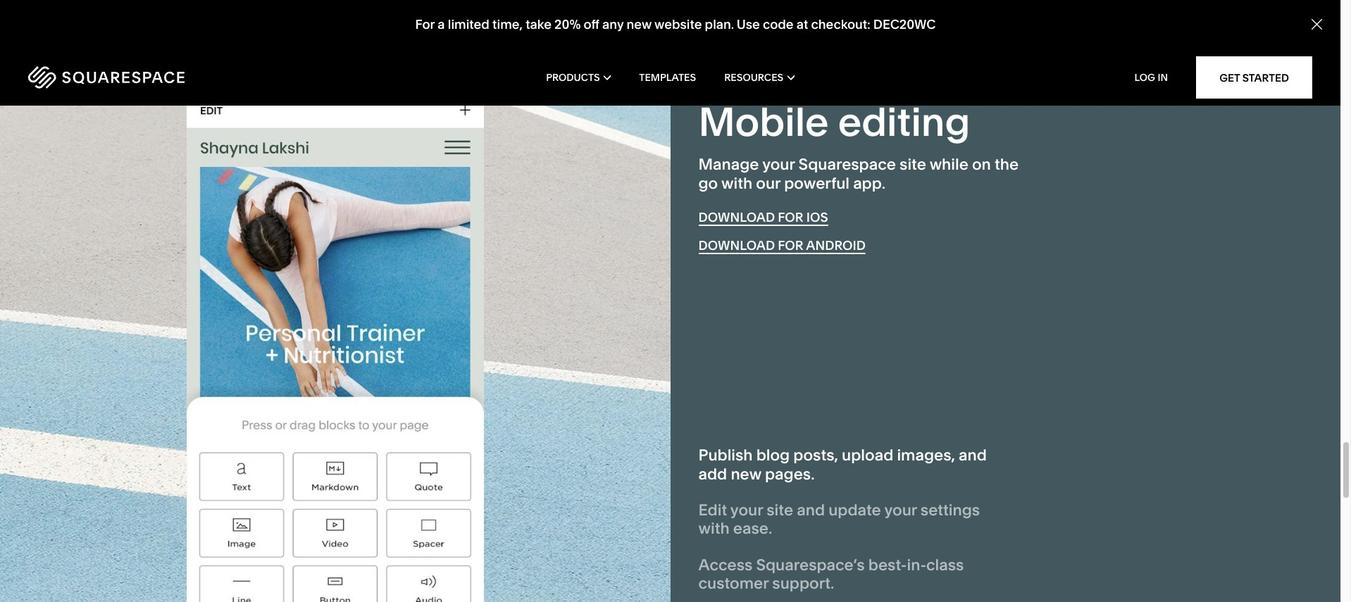 Task type: vqa. For each thing, say whether or not it's contained in the screenshot.
images,
yes



Task type: describe. For each thing, give the bounding box(es) containing it.
analytics ui on mobile image
[[187, 92, 484, 602]]

with inside edit your site and update your settings with ease.
[[699, 520, 730, 539]]

customer
[[699, 574, 769, 593]]

download for download for android
[[699, 237, 775, 253]]

mobile
[[699, 98, 829, 146]]

settings
[[921, 501, 980, 520]]

limited
[[448, 16, 490, 33]]

with inside manage your squarespace site while on the go with our powerful app.
[[722, 174, 753, 193]]

go
[[699, 174, 718, 193]]

products
[[546, 71, 600, 84]]

off
[[584, 16, 600, 33]]

resources button
[[724, 49, 795, 106]]

ios
[[807, 209, 828, 226]]

our
[[756, 174, 781, 193]]

templates link
[[639, 49, 696, 106]]

for for ios
[[778, 209, 804, 226]]

images,
[[897, 446, 956, 465]]

at
[[797, 16, 808, 33]]

add
[[699, 465, 727, 484]]

website
[[655, 16, 702, 33]]

started
[[1243, 71, 1290, 84]]

edit your site and update your settings with ease.
[[699, 501, 980, 539]]

for
[[415, 16, 435, 33]]

your for edit
[[731, 501, 763, 520]]

squarespace
[[799, 155, 896, 174]]

download for android link
[[699, 237, 866, 254]]

upload
[[842, 446, 894, 465]]

your for manage
[[763, 155, 795, 174]]

access
[[699, 556, 753, 575]]

download for android
[[699, 237, 866, 253]]

checkout:
[[811, 16, 871, 33]]

20%
[[555, 16, 581, 33]]

squarespace logo link
[[28, 66, 285, 89]]

posts,
[[794, 446, 839, 465]]

site inside manage your squarespace site while on the go with our powerful app.
[[900, 155, 927, 174]]

update
[[829, 501, 881, 520]]

templates
[[639, 71, 696, 84]]

in
[[1158, 71, 1168, 84]]

powerful
[[784, 174, 850, 193]]

use
[[737, 16, 760, 33]]

get started
[[1220, 71, 1290, 84]]

dec20wc
[[874, 16, 936, 33]]

log             in
[[1135, 71, 1168, 84]]

download for ios
[[699, 209, 828, 226]]

log             in link
[[1135, 71, 1168, 84]]

pages.
[[765, 465, 815, 484]]

publish
[[699, 446, 753, 465]]

android
[[806, 237, 866, 253]]

get started link
[[1197, 56, 1313, 99]]



Task type: locate. For each thing, give the bounding box(es) containing it.
take
[[526, 16, 552, 33]]

your
[[763, 155, 795, 174], [731, 501, 763, 520], [885, 501, 917, 520]]

in-
[[907, 556, 927, 575]]

access squarespace's best-in-class customer support.
[[699, 556, 964, 593]]

1 download from the top
[[699, 209, 775, 226]]

manage your squarespace site while on the go with our powerful app.
[[699, 155, 1019, 193]]

2 download from the top
[[699, 237, 775, 253]]

0 vertical spatial new
[[627, 16, 652, 33]]

for
[[778, 209, 804, 226], [778, 237, 804, 253]]

0 vertical spatial for
[[778, 209, 804, 226]]

with up access on the bottom of page
[[699, 520, 730, 539]]

and inside edit your site and update your settings with ease.
[[797, 501, 825, 520]]

for left the ios
[[778, 209, 804, 226]]

site down pages.
[[767, 501, 794, 520]]

0 vertical spatial site
[[900, 155, 927, 174]]

0 horizontal spatial site
[[767, 501, 794, 520]]

2 for from the top
[[778, 237, 804, 253]]

and inside publish blog posts, upload images, and add new pages.
[[959, 446, 987, 465]]

edit
[[699, 501, 727, 520]]

on
[[972, 155, 991, 174]]

class
[[927, 556, 964, 575]]

squarespace's
[[756, 556, 865, 575]]

your right edit
[[731, 501, 763, 520]]

app.
[[853, 174, 886, 193]]

and down pages.
[[797, 501, 825, 520]]

1 vertical spatial with
[[699, 520, 730, 539]]

get
[[1220, 71, 1240, 84]]

1 for from the top
[[778, 209, 804, 226]]

resources
[[724, 71, 784, 84]]

download
[[699, 209, 775, 226], [699, 237, 775, 253]]

site left while
[[900, 155, 927, 174]]

blog
[[757, 446, 790, 465]]

log
[[1135, 71, 1156, 84]]

1 horizontal spatial and
[[959, 446, 987, 465]]

1 horizontal spatial site
[[900, 155, 927, 174]]

for down download for ios link at the top of the page
[[778, 237, 804, 253]]

support.
[[773, 574, 834, 593]]

the
[[995, 155, 1019, 174]]

0 vertical spatial and
[[959, 446, 987, 465]]

download down go
[[699, 209, 775, 226]]

your inside manage your squarespace site while on the go with our powerful app.
[[763, 155, 795, 174]]

0 horizontal spatial and
[[797, 501, 825, 520]]

download down download for ios link at the top of the page
[[699, 237, 775, 253]]

mobile editing
[[699, 98, 971, 146]]

1 vertical spatial and
[[797, 501, 825, 520]]

plan.
[[705, 16, 734, 33]]

and
[[959, 446, 987, 465], [797, 501, 825, 520]]

0 vertical spatial download
[[699, 209, 775, 226]]

1 vertical spatial new
[[731, 465, 762, 484]]

1 vertical spatial download
[[699, 237, 775, 253]]

site inside edit your site and update your settings with ease.
[[767, 501, 794, 520]]

ease.
[[733, 520, 772, 539]]

new
[[627, 16, 652, 33], [731, 465, 762, 484]]

with
[[722, 174, 753, 193], [699, 520, 730, 539]]

for a limited time, take 20% off any new website plan. use code at checkout: dec20wc
[[415, 16, 936, 33]]

publish blog posts, upload images, and add new pages.
[[699, 446, 987, 484]]

site
[[900, 155, 927, 174], [767, 501, 794, 520]]

any
[[603, 16, 624, 33]]

1 horizontal spatial new
[[731, 465, 762, 484]]

0 horizontal spatial new
[[627, 16, 652, 33]]

editing
[[838, 98, 971, 146]]

time,
[[493, 16, 523, 33]]

1 vertical spatial site
[[767, 501, 794, 520]]

manage
[[699, 155, 759, 174]]

new inside publish blog posts, upload images, and add new pages.
[[731, 465, 762, 484]]

code
[[763, 16, 794, 33]]

squarespace logo image
[[28, 66, 185, 89]]

new right any
[[627, 16, 652, 33]]

your down mobile
[[763, 155, 795, 174]]

with right go
[[722, 174, 753, 193]]

your right update
[[885, 501, 917, 520]]

new right add
[[731, 465, 762, 484]]

0 vertical spatial with
[[722, 174, 753, 193]]

a
[[438, 16, 445, 33]]

1 vertical spatial for
[[778, 237, 804, 253]]

while
[[930, 155, 969, 174]]

and right the images,
[[959, 446, 987, 465]]

for for android
[[778, 237, 804, 253]]

download for download for ios
[[699, 209, 775, 226]]

best-
[[869, 556, 907, 575]]

download for ios link
[[699, 209, 828, 226]]

products button
[[546, 49, 611, 106]]



